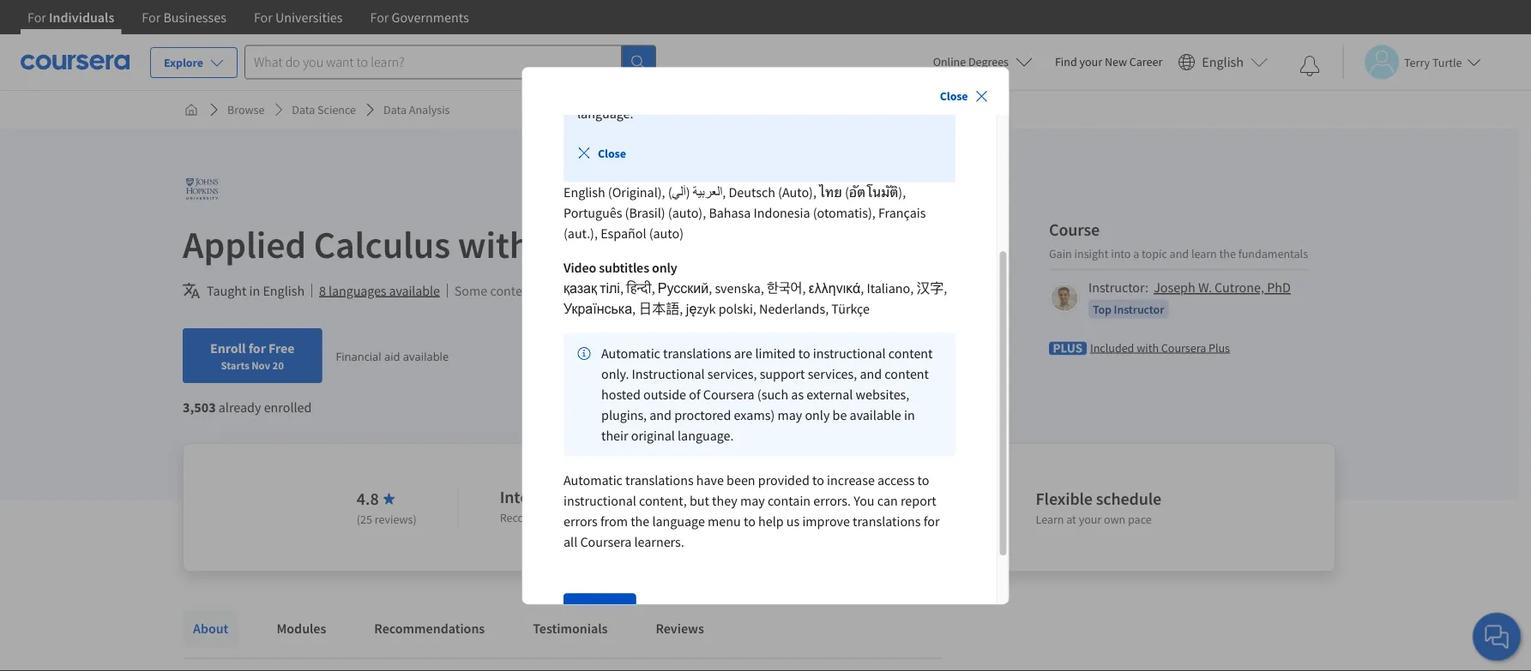 Task type: vqa. For each thing, say whether or not it's contained in the screenshot.


Task type: locate. For each thing, give the bounding box(es) containing it.
1 at from the left
[[783, 512, 793, 528]]

français
[[878, 205, 926, 222]]

python
[[538, 220, 655, 268]]

1 vertical spatial content
[[888, 346, 933, 363]]

0 horizontal spatial the
[[630, 514, 649, 531]]

your left own
[[1079, 512, 1102, 528]]

0 horizontal spatial at
[[783, 512, 793, 528]]

financial aid available button
[[336, 349, 449, 364]]

a right into
[[1134, 246, 1140, 261]]

translations up instructional
[[663, 346, 731, 363]]

(อัตโนมัติ),
[[845, 184, 906, 202]]

0 vertical spatial language.
[[577, 106, 633, 123]]

financial aid available
[[336, 349, 449, 364]]

at left 7
[[783, 512, 793, 528]]

4 for from the left
[[370, 9, 389, 26]]

2 horizontal spatial only
[[805, 408, 830, 425]]

2 data from the left
[[384, 102, 407, 118]]

modules link
[[266, 610, 337, 648]]

banner navigation
[[14, 0, 483, 47]]

0 horizontal spatial only
[[652, 260, 677, 277]]

dialog containing audio for video lectures may only be available in the original language.
[[522, 0, 1009, 672]]

1 horizontal spatial services,
[[807, 366, 857, 384]]

to up report
[[917, 473, 929, 490]]

may right lectures at the left top of page
[[715, 85, 739, 102]]

help
[[758, 514, 783, 531]]

translations down can
[[852, 514, 921, 531]]

with right included
[[1137, 340, 1159, 356]]

bahasa
[[709, 205, 751, 222]]

included with coursera plus
[[1090, 340, 1230, 356]]

and down outside
[[649, 408, 671, 425]]

1 horizontal spatial a
[[1134, 246, 1140, 261]]

2 horizontal spatial and
[[1170, 246, 1189, 261]]

calculus
[[314, 220, 450, 268]]

0 vertical spatial only
[[742, 85, 767, 102]]

for left 'universities'
[[254, 9, 273, 26]]

1 vertical spatial for
[[249, 340, 266, 357]]

to left help
[[743, 514, 755, 531]]

translations
[[663, 346, 731, 363], [625, 473, 693, 490], [852, 514, 921, 531]]

automatic inside automatic translations have been provided to increase access to instructional content, but they may contain errors. you can report errors from the language menu to help us improve translations for all coursera learners.
[[563, 473, 622, 490]]

2 horizontal spatial coursera
[[1162, 340, 1206, 356]]

2 at from the left
[[1067, 512, 1077, 528]]

their
[[601, 428, 628, 445]]

your right the find
[[1080, 54, 1103, 69]]

日本語,
[[638, 301, 683, 318]]

3
[[740, 512, 746, 528]]

original inside audio for video lectures may only be available in the original language.
[[877, 85, 920, 102]]

0 vertical spatial the
[[855, 85, 874, 102]]

1 vertical spatial instructional
[[563, 493, 636, 510]]

2 vertical spatial the
[[630, 514, 649, 531]]

2 vertical spatial content
[[884, 366, 929, 384]]

1 services, from the left
[[707, 366, 757, 384]]

1 horizontal spatial data
[[384, 102, 407, 118]]

to up week
[[866, 489, 881, 510]]

english inside english (original), العربية (آلي), deutsch (auto), ไทย (อัตโนมัติ), português (brasil) (auto), bahasa indonesia (otomatis), français (aut.), español (auto)
[[563, 184, 605, 202]]

(such
[[757, 387, 788, 404]]

coursera up the exams) at the bottom
[[703, 387, 754, 404]]

1 vertical spatial close
[[598, 146, 626, 161]]

for left governments
[[370, 9, 389, 26]]

at right learn
[[1067, 512, 1077, 528]]

weeks
[[749, 512, 780, 528]]

(auto)
[[649, 226, 683, 243]]

audio for video lectures may only be available in the original language.
[[577, 85, 920, 123]]

available
[[787, 85, 839, 102], [389, 282, 440, 299], [403, 349, 449, 364], [849, 408, 901, 425]]

testimonials link
[[523, 610, 618, 648]]

2 vertical spatial for
[[923, 514, 939, 531]]

available inside 'button'
[[389, 282, 440, 299]]

may inside automatic translations are limited to instructional content only. instructional services, support services, and content hosted outside of coursera (such as external websites, plugins, and proctored exams) may only be available in their original language.
[[777, 408, 802, 425]]

increase
[[827, 473, 875, 490]]

only right lectures at the left top of page
[[742, 85, 767, 102]]

for inside enroll for free starts nov 20
[[249, 340, 266, 357]]

español
[[600, 226, 646, 243]]

testimonials
[[533, 620, 608, 637]]

language. down proctored
[[677, 428, 734, 445]]

0 vertical spatial content
[[490, 282, 535, 299]]

1 horizontal spatial the
[[855, 85, 874, 102]]

1 horizontal spatial at
[[1067, 512, 1077, 528]]

2 vertical spatial and
[[649, 408, 671, 425]]

0 horizontal spatial a
[[835, 512, 841, 528]]

language. down audio
[[577, 106, 633, 123]]

some content may not be translated
[[455, 282, 662, 299]]

coursera down 'from'
[[580, 535, 631, 552]]

0 horizontal spatial original
[[631, 428, 675, 445]]

1 horizontal spatial and
[[860, 366, 882, 384]]

dialog
[[522, 0, 1009, 672]]

english up português
[[563, 184, 605, 202]]

automatic up experience
[[563, 473, 622, 490]]

automatic for automatic translations are limited to instructional content only. instructional services, support services, and content hosted outside of coursera (such as external websites, plugins, and proctored exams) may only be available in their original language.
[[601, 346, 660, 363]]

1 horizontal spatial language.
[[677, 428, 734, 445]]

instructor
[[1114, 302, 1164, 317]]

intermediate
[[500, 487, 595, 508]]

for left video
[[613, 85, 629, 102]]

2 vertical spatial coursera
[[580, 535, 631, 552]]

data science
[[292, 102, 356, 118]]

7
[[795, 512, 801, 528]]

0 vertical spatial instructional
[[813, 346, 886, 363]]

may inside audio for video lectures may only be available in the original language.
[[715, 85, 739, 102]]

language.
[[577, 106, 633, 123], [677, 428, 734, 445]]

0 horizontal spatial data
[[292, 102, 315, 118]]

and right topic
[[1170, 246, 1189, 261]]

2 vertical spatial be
[[832, 408, 847, 425]]

1 vertical spatial and
[[860, 366, 882, 384]]

0 horizontal spatial for
[[249, 340, 266, 357]]

1 vertical spatial a
[[835, 512, 841, 528]]

services, down are
[[707, 366, 757, 384]]

translations inside automatic translations are limited to instructional content only. instructional services, support services, and content hosted outside of coursera (such as external websites, plugins, and proctored exams) may only be available in their original language.
[[663, 346, 731, 363]]

proctored
[[674, 408, 731, 425]]

english left 8
[[263, 282, 305, 299]]

1 vertical spatial the
[[1220, 246, 1236, 261]]

8
[[319, 282, 326, 299]]

hours right 7
[[803, 512, 832, 528]]

approx.
[[740, 489, 797, 510]]

0 horizontal spatial instructional
[[563, 493, 636, 510]]

home image
[[184, 103, 198, 117]]

1 horizontal spatial be
[[770, 85, 784, 102]]

1 horizontal spatial in
[[841, 85, 852, 102]]

coursera inside automatic translations have been provided to increase access to instructional content, but they may contain errors. you can report errors from the language menu to help us improve translations for all coursera learners.
[[580, 535, 631, 552]]

week
[[843, 512, 869, 528]]

applied
[[183, 220, 306, 268]]

automatic translations are limited to instructional content only. instructional services, support services, and content hosted outside of coursera (such as external websites, plugins, and proctored exams) may only be available in their original language. element
[[563, 334, 955, 457]]

1 vertical spatial english
[[563, 184, 605, 202]]

with up the some
[[458, 220, 530, 268]]

services, up external
[[807, 366, 857, 384]]

0 horizontal spatial services,
[[707, 366, 757, 384]]

translations for services,
[[663, 346, 731, 363]]

analysis
[[409, 102, 450, 118]]

coursera left plus
[[1162, 340, 1206, 356]]

may left not
[[537, 282, 562, 299]]

been
[[726, 473, 755, 490]]

included
[[1090, 340, 1135, 356]]

3 for from the left
[[254, 9, 273, 26]]

may up 3
[[740, 493, 765, 510]]

to right limited
[[798, 346, 810, 363]]

for up nov
[[249, 340, 266, 357]]

english for english (original), العربية (آلي), deutsch (auto), ไทย (อัตโนมัติ), português (brasil) (auto), bahasa indonesia (otomatis), français (aut.), español (auto)
[[563, 184, 605, 202]]

the inside course gain insight into a topic and learn the fundamentals
[[1220, 246, 1236, 261]]

1 vertical spatial translations
[[625, 473, 693, 490]]

and up websites, at the bottom right of the page
[[860, 366, 882, 384]]

for for individuals
[[27, 9, 46, 26]]

1 horizontal spatial coursera
[[703, 387, 754, 404]]

0 vertical spatial translations
[[663, 346, 731, 363]]

2 horizontal spatial the
[[1220, 246, 1236, 261]]

2 horizontal spatial english
[[1202, 54, 1244, 71]]

exams)
[[734, 408, 774, 425]]

2 vertical spatial only
[[805, 408, 830, 425]]

0 vertical spatial coursera
[[1162, 340, 1206, 356]]

data left science
[[292, 102, 315, 118]]

język
[[685, 301, 716, 318]]

1 horizontal spatial instructional
[[813, 346, 886, 363]]

1 vertical spatial only
[[652, 260, 677, 277]]

plugins,
[[601, 408, 647, 425]]

2 horizontal spatial in
[[904, 408, 915, 425]]

about
[[193, 620, 229, 637]]

only up русский, at left
[[652, 260, 677, 277]]

show notifications image
[[1300, 56, 1320, 76]]

in inside audio for video lectures may only be available in the original language.
[[841, 85, 852, 102]]

to inside automatic translations are limited to instructional content only. instructional services, support services, and content hosted outside of coursera (such as external websites, plugins, and proctored exams) may only be available in their original language.
[[798, 346, 810, 363]]

0 horizontal spatial be
[[587, 282, 601, 299]]

instructional inside automatic translations are limited to instructional content only. instructional services, support services, and content hosted outside of coursera (such as external websites, plugins, and proctored exams) may only be available in their original language.
[[813, 346, 886, 363]]

in inside automatic translations are limited to instructional content only. instructional services, support services, and content hosted outside of coursera (such as external websites, plugins, and proctored exams) may only be available in their original language.
[[904, 408, 915, 425]]

0 vertical spatial close button
[[933, 81, 996, 112]]

hours up week
[[821, 489, 863, 510]]

translations up content,
[[625, 473, 693, 490]]

aid
[[384, 349, 400, 364]]

0 horizontal spatial close button
[[570, 138, 633, 169]]

for left businesses
[[142, 9, 161, 26]]

coursera inside 'included with coursera plus' link
[[1162, 340, 1206, 356]]

2 horizontal spatial be
[[832, 408, 847, 425]]

1 for from the left
[[27, 9, 46, 26]]

0 vertical spatial automatic
[[601, 346, 660, 363]]

only down external
[[805, 408, 830, 425]]

and inside course gain insight into a topic and learn the fundamentals
[[1170, 246, 1189, 261]]

한국어,
[[767, 281, 806, 298]]

0 vertical spatial with
[[458, 220, 530, 268]]

available inside audio for video lectures may only be available in the original language.
[[787, 85, 839, 102]]

instructor:
[[1089, 279, 1149, 296]]

for for governments
[[370, 9, 389, 26]]

menu
[[707, 514, 741, 531]]

2 for from the left
[[142, 9, 161, 26]]

language. inside audio for video lectures may only be available in the original language.
[[577, 106, 633, 123]]

1 horizontal spatial for
[[613, 85, 629, 102]]

0 vertical spatial and
[[1170, 246, 1189, 261]]

english right "career"
[[1202, 54, 1244, 71]]

starts
[[221, 359, 249, 372]]

1 vertical spatial original
[[631, 428, 675, 445]]

0 horizontal spatial coursera
[[580, 535, 631, 552]]

1 vertical spatial language.
[[677, 428, 734, 445]]

қазақ
[[563, 281, 597, 298]]

for individuals
[[27, 9, 114, 26]]

instructional up 'from'
[[563, 493, 636, 510]]

automatic up only.
[[601, 346, 660, 363]]

instructional down "türkçe"
[[813, 346, 886, 363]]

1 vertical spatial with
[[1137, 340, 1159, 356]]

1 horizontal spatial english
[[563, 184, 605, 202]]

english inside button
[[1202, 54, 1244, 71]]

video
[[563, 260, 596, 277]]

already
[[219, 399, 261, 416]]

translated
[[604, 282, 662, 299]]

individuals
[[49, 9, 114, 26]]

1 vertical spatial close button
[[570, 138, 633, 169]]

may
[[715, 85, 739, 102], [537, 282, 562, 299], [777, 408, 802, 425], [740, 493, 765, 510]]

johns hopkins university image
[[183, 170, 221, 208]]

1 vertical spatial coursera
[[703, 387, 754, 404]]

a
[[1134, 246, 1140, 261], [835, 512, 841, 528]]

1 vertical spatial your
[[1079, 512, 1102, 528]]

0 vertical spatial close
[[940, 89, 968, 104]]

1 horizontal spatial original
[[877, 85, 920, 102]]

1 data from the left
[[292, 102, 315, 118]]

may down as
[[777, 408, 802, 425]]

0 vertical spatial in
[[841, 85, 852, 102]]

instructor: joseph w. cutrone, phd top instructor
[[1089, 279, 1291, 317]]

0 vertical spatial english
[[1202, 54, 1244, 71]]

0 horizontal spatial in
[[249, 282, 260, 299]]

for inside audio for video lectures may only be available in the original language.
[[613, 85, 629, 102]]

data left 'analysis'
[[384, 102, 407, 118]]

be
[[770, 85, 784, 102], [587, 282, 601, 299], [832, 408, 847, 425]]

for for universities
[[254, 9, 273, 26]]

0 vertical spatial for
[[613, 85, 629, 102]]

a left week
[[835, 512, 841, 528]]

w.
[[1198, 279, 1212, 296]]

course gain insight into a topic and learn the fundamentals
[[1049, 219, 1308, 261]]

a inside course gain insight into a topic and learn the fundamentals
[[1134, 246, 1140, 261]]

None search field
[[245, 45, 656, 79]]

all
[[563, 535, 577, 552]]

enroll for free starts nov 20
[[210, 340, 295, 372]]

coursera
[[1162, 340, 1206, 356], [703, 387, 754, 404], [580, 535, 631, 552]]

1 vertical spatial in
[[249, 282, 260, 299]]

2 vertical spatial in
[[904, 408, 915, 425]]

0 vertical spatial be
[[770, 85, 784, 102]]

businesses
[[163, 9, 226, 26]]

1 vertical spatial automatic
[[563, 473, 622, 490]]

0 vertical spatial original
[[877, 85, 920, 102]]

for left individuals
[[27, 9, 46, 26]]

they
[[712, 493, 737, 510]]

0 horizontal spatial close
[[598, 146, 626, 161]]

русский,
[[657, 281, 712, 298]]

intermediate level recommended experience
[[500, 487, 633, 526]]

4.8
[[357, 489, 379, 510]]

content
[[490, 282, 535, 299], [888, 346, 933, 363], [884, 366, 929, 384]]

of
[[689, 387, 700, 404]]

1 horizontal spatial only
[[742, 85, 767, 102]]

for for enroll
[[249, 340, 266, 357]]

video
[[632, 85, 663, 102]]

automatic inside automatic translations are limited to instructional content only. instructional services, support services, and content hosted outside of coursera (such as external websites, plugins, and proctored exams) may only be available in their original language.
[[601, 346, 660, 363]]

0 vertical spatial a
[[1134, 246, 1140, 261]]

us
[[786, 514, 799, 531]]

the inside automatic translations have been provided to increase access to instructional content, but they may contain errors. you can report errors from the language menu to help us improve translations for all coursera learners.
[[630, 514, 649, 531]]

schedule
[[1096, 489, 1162, 510]]

websites,
[[855, 387, 909, 404]]

0 horizontal spatial language.
[[577, 106, 633, 123]]

23
[[800, 489, 818, 510]]

your
[[1080, 54, 1103, 69], [1079, 512, 1102, 528]]

universities
[[275, 9, 343, 26]]

0 horizontal spatial english
[[263, 282, 305, 299]]

as
[[791, 387, 804, 404]]

browse
[[227, 102, 265, 118]]

2 horizontal spatial for
[[923, 514, 939, 531]]

for businesses
[[142, 9, 226, 26]]

2 services, from the left
[[807, 366, 857, 384]]

for down report
[[923, 514, 939, 531]]



Task type: describe. For each thing, give the bounding box(es) containing it.
svenska,
[[715, 281, 764, 298]]

joseph w. cutrone, phd image
[[1052, 285, 1078, 311]]

8 languages available button
[[319, 281, 440, 301]]

english for english
[[1202, 54, 1244, 71]]

are
[[734, 346, 752, 363]]

may inside automatic translations have been provided to increase access to instructional content, but they may contain errors. you can report errors from the language menu to help us improve translations for all coursera learners.
[[740, 493, 765, 510]]

learn
[[1036, 512, 1064, 528]]

learn
[[1192, 246, 1217, 261]]

find
[[1055, 54, 1077, 69]]

be inside automatic translations are limited to instructional content only. instructional services, support services, and content hosted outside of coursera (such as external websites, plugins, and proctored exams) may only be available in their original language.
[[832, 408, 847, 425]]

have
[[696, 473, 724, 490]]

indonesia
[[753, 205, 810, 222]]

career
[[1130, 54, 1163, 69]]

provided
[[758, 473, 809, 490]]

3,503
[[183, 399, 216, 416]]

language. inside automatic translations are limited to instructional content only. instructional services, support services, and content hosted outside of coursera (such as external websites, plugins, and proctored exams) may only be available in their original language.
[[677, 428, 734, 445]]

recommendations
[[374, 620, 485, 637]]

cutrone,
[[1215, 279, 1265, 296]]

science
[[318, 102, 356, 118]]

only inside video subtitles only қазақ тілі, हिन्दी, русский, svenska, 한국어, ελληνικά, italiano, 汉字, українська, 日本語, język polski, nederlands, türkçe
[[652, 260, 677, 277]]

taught in english
[[207, 282, 305, 299]]

gain
[[1049, 246, 1072, 261]]

not
[[565, 282, 584, 299]]

at inside approx. 23 hours to complete 3 weeks at 7 hours a week
[[783, 512, 793, 528]]

türkçe
[[831, 301, 870, 318]]

português
[[563, 205, 622, 222]]

original inside automatic translations are limited to instructional content only. instructional services, support services, and content hosted outside of coursera (such as external websites, plugins, and proctored exams) may only be available in their original language.
[[631, 428, 675, 445]]

joseph w. cutrone, phd link
[[1154, 279, 1291, 296]]

find your new career link
[[1047, 51, 1171, 73]]

to up errors.
[[812, 473, 824, 490]]

العربية
[[693, 184, 722, 202]]

only inside automatic translations are limited to instructional content only. instructional services, support services, and content hosted outside of coursera (such as external websites, plugins, and proctored exams) may only be available in their original language.
[[805, 408, 830, 425]]

flexible
[[1036, 489, 1093, 510]]

(auto),
[[668, 205, 706, 222]]

some
[[455, 282, 488, 299]]

українська,
[[563, 301, 635, 318]]

(آلي),
[[668, 184, 726, 202]]

at inside flexible schedule learn at your own pace
[[1067, 512, 1077, 528]]

own
[[1104, 512, 1126, 528]]

0 vertical spatial your
[[1080, 54, 1103, 69]]

english button
[[1171, 34, 1275, 90]]

to inside approx. 23 hours to complete 3 weeks at 7 hours a week
[[866, 489, 881, 510]]

language
[[652, 514, 705, 531]]

0 vertical spatial hours
[[821, 489, 863, 510]]

1 horizontal spatial close
[[940, 89, 968, 104]]

english (original), العربية (آلي), deutsch (auto), ไทย (อัตโนมัติ), português (brasil) (auto), bahasa indonesia (otomatis), français (aut.), español (auto)
[[563, 184, 926, 243]]

automatic for automatic translations have been provided to increase access to instructional content, but they may contain errors. you can report errors from the language menu to help us improve translations for all coursera learners.
[[563, 473, 622, 490]]

0 horizontal spatial and
[[649, 408, 671, 425]]

a inside approx. 23 hours to complete 3 weeks at 7 hours a week
[[835, 512, 841, 528]]

for inside automatic translations have been provided to increase access to instructional content, but they may contain errors. you can report errors from the language menu to help us improve translations for all coursera learners.
[[923, 514, 939, 531]]

content,
[[639, 493, 687, 510]]

insight
[[1075, 246, 1109, 261]]

limited
[[755, 346, 795, 363]]

fundamentals
[[1239, 246, 1308, 261]]

тілі,
[[599, 281, 623, 298]]

your inside flexible schedule learn at your own pace
[[1079, 512, 1102, 528]]

for governments
[[370, 9, 469, 26]]

new
[[1105, 54, 1127, 69]]

translations for instructional
[[625, 473, 693, 490]]

only.
[[601, 366, 629, 384]]

the inside audio for video lectures may only be available in the original language.
[[855, 85, 874, 102]]

phd
[[1267, 279, 1291, 296]]

हिन्दी,
[[626, 281, 655, 298]]

access
[[877, 473, 914, 490]]

nov
[[252, 359, 270, 372]]

learners.
[[634, 535, 684, 552]]

lectures
[[666, 85, 712, 102]]

hosted
[[601, 387, 640, 404]]

experience
[[578, 510, 633, 526]]

(25 reviews)
[[357, 512, 417, 528]]

nederlands,
[[759, 301, 828, 318]]

data science link
[[285, 94, 363, 125]]

1 horizontal spatial with
[[1137, 340, 1159, 356]]

2 vertical spatial english
[[263, 282, 305, 299]]

recommendations link
[[364, 610, 495, 648]]

instructional
[[632, 366, 705, 384]]

complete
[[885, 489, 953, 510]]

chat with us image
[[1483, 624, 1511, 651]]

polski,
[[718, 301, 756, 318]]

for for businesses
[[142, 9, 161, 26]]

(25
[[357, 512, 372, 528]]

outside
[[643, 387, 686, 404]]

1 horizontal spatial close button
[[933, 81, 996, 112]]

20
[[272, 359, 284, 372]]

available inside automatic translations are limited to instructional content only. instructional services, support services, and content hosted outside of coursera (such as external websites, plugins, and proctored exams) may only be available in their original language.
[[849, 408, 901, 425]]

data for data science
[[292, 102, 315, 118]]

only inside audio for video lectures may only be available in the original language.
[[742, 85, 767, 102]]

plus
[[1209, 340, 1230, 356]]

included with coursera plus link
[[1090, 339, 1230, 356]]

joseph
[[1154, 279, 1196, 296]]

data for data analysis
[[384, 102, 407, 118]]

into
[[1111, 246, 1131, 261]]

italiano,
[[866, 281, 913, 298]]

0 horizontal spatial with
[[458, 220, 530, 268]]

(aut.),
[[563, 226, 598, 243]]

languages
[[329, 282, 386, 299]]

2 vertical spatial translations
[[852, 514, 921, 531]]

flexible schedule learn at your own pace
[[1036, 489, 1162, 528]]

from
[[600, 514, 628, 531]]

(original),
[[608, 184, 665, 202]]

data analysis link
[[377, 94, 457, 125]]

about link
[[183, 610, 239, 648]]

coursera plus image
[[1049, 342, 1087, 356]]

taught
[[207, 282, 247, 299]]

3,503 already enrolled
[[183, 399, 312, 416]]

1 vertical spatial hours
[[803, 512, 832, 528]]

instructional inside automatic translations have been provided to increase access to instructional content, but they may contain errors. you can report errors from the language menu to help us improve translations for all coursera learners.
[[563, 493, 636, 510]]

automatic translations have been provided to increase access to instructional content, but they may contain errors. you can report errors from the language menu to help us improve translations for all coursera learners.
[[563, 473, 939, 552]]

be inside audio for video lectures may only be available in the original language.
[[770, 85, 784, 102]]

coursera image
[[21, 48, 130, 76]]

for for audio
[[613, 85, 629, 102]]

(auto),
[[778, 184, 816, 202]]

1 vertical spatial be
[[587, 282, 601, 299]]

coursera inside automatic translations are limited to instructional content only. instructional services, support services, and content hosted outside of coursera (such as external websites, plugins, and proctored exams) may only be available in their original language.
[[703, 387, 754, 404]]



